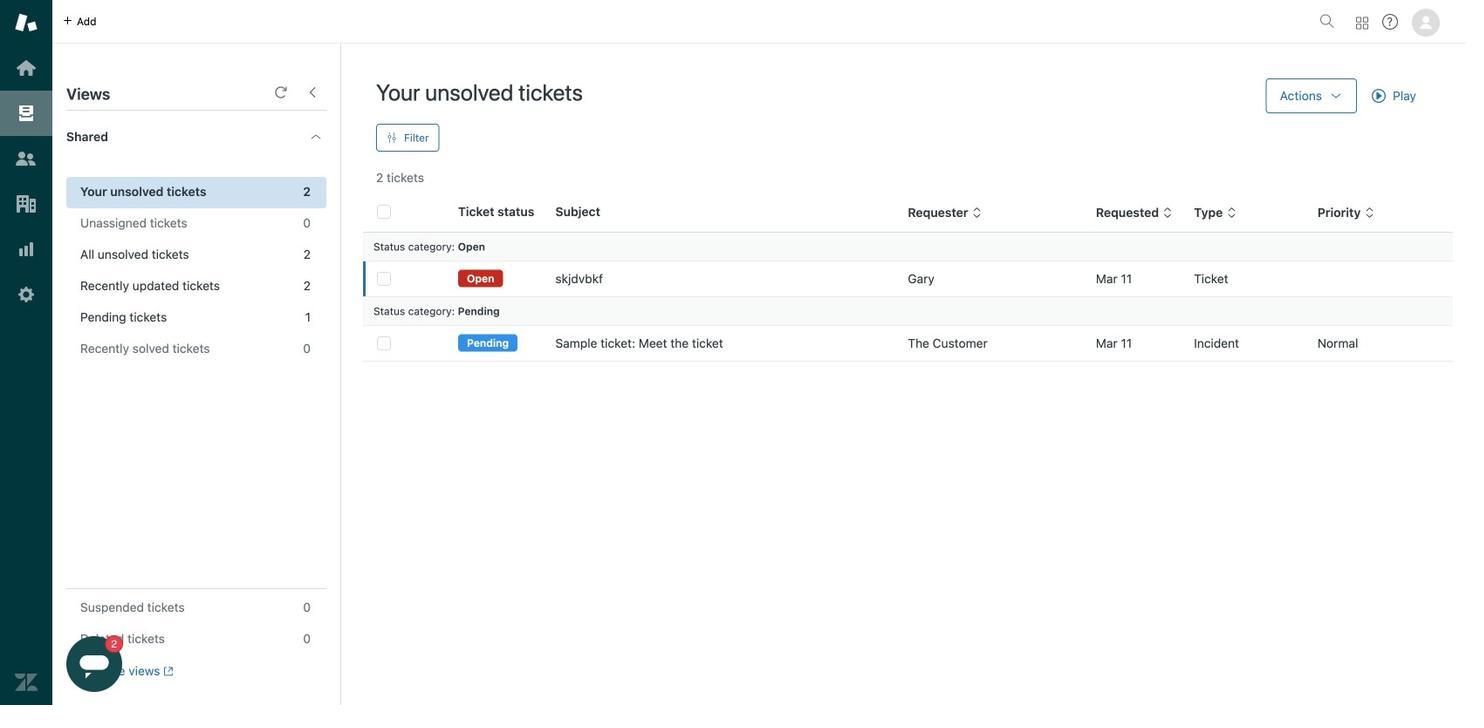 Task type: describe. For each thing, give the bounding box(es) containing it.
organizations image
[[15, 193, 38, 216]]

opens in a new tab image
[[160, 667, 174, 677]]

reporting image
[[15, 238, 38, 261]]

admin image
[[15, 284, 38, 306]]

customers image
[[15, 147, 38, 170]]

refresh views pane image
[[274, 86, 288, 99]]

hide panel views image
[[305, 86, 319, 99]]

2 row from the top
[[363, 326, 1453, 362]]



Task type: vqa. For each thing, say whether or not it's contained in the screenshot.
Insert emojis icon
no



Task type: locate. For each thing, give the bounding box(es) containing it.
get help image
[[1382, 14, 1398, 30]]

zendesk products image
[[1356, 17, 1368, 29]]

1 row from the top
[[363, 261, 1453, 297]]

zendesk image
[[15, 672, 38, 695]]

heading
[[52, 111, 340, 163]]

get started image
[[15, 57, 38, 79]]

0 vertical spatial row
[[363, 261, 1453, 297]]

zendesk support image
[[15, 11, 38, 34]]

row
[[363, 261, 1453, 297], [363, 326, 1453, 362]]

main element
[[0, 0, 52, 706]]

1 vertical spatial row
[[363, 326, 1453, 362]]

views image
[[15, 102, 38, 125]]



